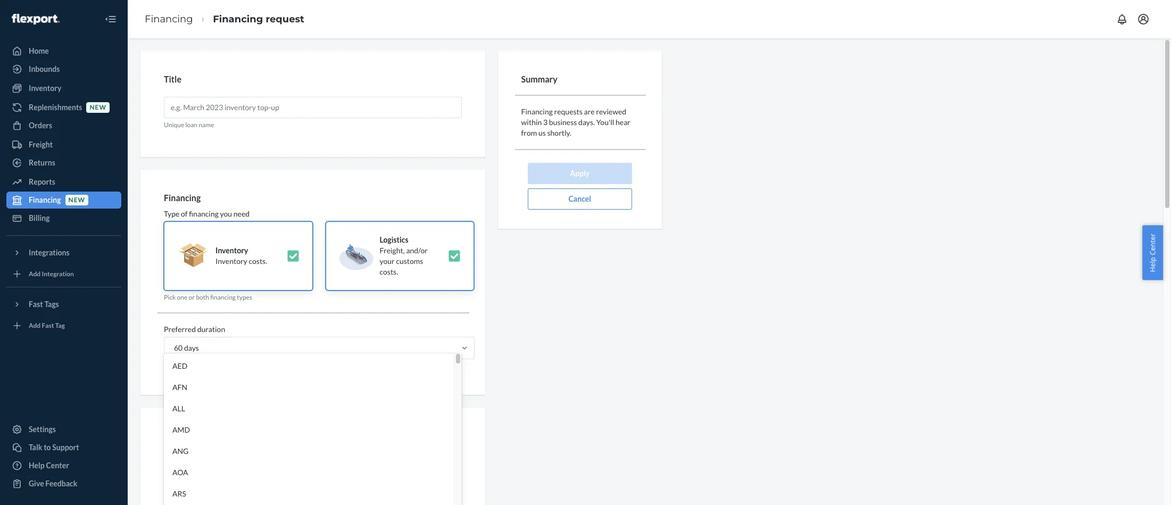 Task type: locate. For each thing, give the bounding box(es) containing it.
0 horizontal spatial costs.
[[249, 257, 267, 266]]

summary
[[521, 74, 558, 84]]

new for replenishments
[[90, 103, 106, 111]]

business right supplier's
[[206, 477, 230, 485]]

add down fast tags
[[29, 322, 41, 330]]

fast left tag
[[42, 322, 54, 330]]

3
[[544, 117, 548, 126]]

financing right both
[[210, 293, 236, 301]]

0 vertical spatial business
[[549, 117, 577, 126]]

apply button
[[528, 163, 632, 184]]

inventory
[[29, 84, 61, 93], [216, 246, 248, 255], [216, 257, 247, 266], [164, 430, 201, 441]]

unique loan name
[[164, 121, 214, 129]]

your
[[380, 257, 395, 266]]

name right supplier's
[[232, 477, 247, 485]]

name right loan
[[199, 121, 214, 129]]

1 horizontal spatial help center
[[1148, 233, 1158, 272]]

help center button
[[1143, 225, 1164, 280]]

2 add from the top
[[29, 322, 41, 330]]

duration
[[197, 325, 225, 334]]

financing for financing requests are reviewed within 3 business days. you'll hear from us shortly.
[[521, 107, 553, 116]]

preferred
[[164, 325, 196, 334]]

0 vertical spatial name
[[199, 121, 214, 129]]

title
[[164, 74, 181, 84]]

0 horizontal spatial name
[[199, 121, 214, 129]]

all
[[172, 404, 185, 413]]

1 add from the top
[[29, 270, 41, 278]]

0 vertical spatial new
[[90, 103, 106, 111]]

1 vertical spatial help
[[29, 461, 45, 470]]

financing requests are reviewed within 3 business days. you'll hear from us shortly.
[[521, 107, 631, 137]]

add
[[29, 270, 41, 278], [29, 322, 41, 330]]

add for add integration
[[29, 270, 41, 278]]

0 horizontal spatial help center
[[29, 461, 69, 470]]

open account menu image
[[1138, 13, 1150, 26]]

aoa
[[172, 468, 188, 477]]

inventory down inbounds at the top left of page
[[29, 84, 61, 93]]

request
[[266, 13, 304, 25]]

settings
[[29, 425, 56, 434]]

costs. left check square image
[[249, 257, 267, 266]]

help center
[[1148, 233, 1158, 272], [29, 461, 69, 470]]

0 vertical spatial help
[[1148, 257, 1158, 272]]

0 vertical spatial center
[[1148, 233, 1158, 255]]

help center link
[[6, 457, 121, 474]]

preferred duration
[[164, 325, 225, 334]]

financing link
[[145, 13, 193, 25]]

1 vertical spatial add
[[29, 322, 41, 330]]

new down the reports link
[[68, 196, 85, 204]]

us
[[539, 128, 546, 137]]

1 horizontal spatial help
[[1148, 257, 1158, 272]]

hear
[[616, 117, 631, 126]]

0 vertical spatial help center
[[1148, 233, 1158, 272]]

support
[[52, 443, 79, 452]]

amd
[[172, 426, 190, 435]]

0 horizontal spatial new
[[68, 196, 85, 204]]

financing
[[189, 209, 219, 218], [210, 293, 236, 301]]

each installment schedule starts upon outlay
[[164, 363, 288, 371]]

costs. inside logistics freight, and/or your customs costs.
[[380, 267, 398, 276]]

0 vertical spatial costs.
[[249, 257, 267, 266]]

add left integration
[[29, 270, 41, 278]]

upon
[[255, 363, 269, 371]]

billing link
[[6, 210, 121, 227]]

ang
[[172, 447, 189, 456]]

1 horizontal spatial name
[[232, 477, 247, 485]]

new
[[90, 103, 106, 111], [68, 196, 85, 204]]

cancel
[[569, 194, 591, 203]]

help inside help center 'button'
[[1148, 257, 1158, 272]]

new up "orders" link
[[90, 103, 106, 111]]

costs. down your
[[380, 267, 398, 276]]

name
[[199, 121, 214, 129], [232, 477, 247, 485]]

installment
[[179, 363, 210, 371]]

inventory down you at the left
[[216, 246, 248, 255]]

talk to support
[[29, 443, 79, 452]]

type of financing you need
[[164, 209, 250, 218]]

check square image
[[287, 250, 299, 263]]

1 horizontal spatial center
[[1148, 233, 1158, 255]]

business up shortly.
[[549, 117, 577, 126]]

give feedback
[[29, 479, 77, 488]]

one
[[177, 293, 188, 301]]

1 vertical spatial name
[[232, 477, 247, 485]]

1 vertical spatial costs.
[[380, 267, 398, 276]]

reports link
[[6, 174, 121, 191]]

60
[[174, 344, 183, 353]]

0 horizontal spatial help
[[29, 461, 45, 470]]

0 vertical spatial fast
[[29, 300, 43, 309]]

costs.
[[249, 257, 267, 266], [380, 267, 398, 276]]

of
[[181, 209, 188, 218]]

you'll
[[597, 117, 614, 126]]

financing inside financing requests are reviewed within 3 business days. you'll hear from us shortly.
[[521, 107, 553, 116]]

home
[[29, 46, 49, 55]]

center
[[1148, 233, 1158, 255], [46, 461, 69, 470]]

are
[[584, 107, 595, 116]]

0 vertical spatial add
[[29, 270, 41, 278]]

starts
[[237, 363, 253, 371]]

help center inside 'button'
[[1148, 233, 1158, 272]]

1 horizontal spatial business
[[549, 117, 577, 126]]

fast left tags
[[29, 300, 43, 309]]

financing right of
[[189, 209, 219, 218]]

business inside financing requests are reviewed within 3 business days. you'll hear from us shortly.
[[549, 117, 577, 126]]

type
[[164, 209, 180, 218]]

replenishments
[[29, 103, 82, 112]]

talk
[[29, 443, 42, 452]]

flexport logo image
[[12, 14, 60, 24]]

1 horizontal spatial costs.
[[380, 267, 398, 276]]

each
[[164, 363, 177, 371]]

customs
[[396, 257, 423, 266]]

1 vertical spatial new
[[68, 196, 85, 204]]

orders link
[[6, 117, 121, 134]]

1 horizontal spatial new
[[90, 103, 106, 111]]

inventory up the types
[[216, 257, 247, 266]]

loan
[[186, 121, 197, 129]]

financing request
[[213, 13, 304, 25]]

logistics
[[380, 235, 409, 245]]

1 vertical spatial center
[[46, 461, 69, 470]]

integrations button
[[6, 244, 121, 261]]

tags
[[44, 300, 59, 309]]

1 vertical spatial business
[[206, 477, 230, 485]]



Task type: describe. For each thing, give the bounding box(es) containing it.
schedule
[[211, 363, 236, 371]]

inventory inside inventory "link"
[[29, 84, 61, 93]]

within
[[521, 117, 542, 126]]

center inside 'button'
[[1148, 233, 1158, 255]]

0 horizontal spatial business
[[206, 477, 230, 485]]

breadcrumbs navigation
[[136, 4, 313, 35]]

logistics freight, and/or your customs costs.
[[380, 235, 428, 276]]

returns
[[29, 158, 55, 167]]

inventory up the ang
[[164, 430, 201, 441]]

returns link
[[6, 154, 121, 171]]

or
[[189, 293, 195, 301]]

feedback
[[45, 479, 77, 488]]

integration
[[42, 270, 74, 278]]

freight link
[[6, 136, 121, 153]]

inbounds link
[[6, 61, 121, 78]]

days
[[184, 344, 199, 353]]

home link
[[6, 43, 121, 60]]

fast tags button
[[6, 296, 121, 313]]

financing for financing request
[[213, 13, 263, 25]]

unique
[[164, 121, 184, 129]]

open notifications image
[[1116, 13, 1129, 26]]

close navigation image
[[104, 13, 117, 26]]

need
[[234, 209, 250, 218]]

you
[[220, 209, 232, 218]]

tag
[[55, 322, 65, 330]]

reports
[[29, 177, 55, 186]]

from
[[521, 128, 537, 137]]

1 vertical spatial financing
[[210, 293, 236, 301]]

types
[[237, 293, 252, 301]]

new for financing
[[68, 196, 85, 204]]

e.g. Shopify Inc. field
[[164, 453, 462, 474]]

inventory inventory costs.
[[216, 246, 267, 266]]

both
[[196, 293, 209, 301]]

costs. inside "inventory inventory costs."
[[249, 257, 267, 266]]

shortly.
[[548, 128, 572, 137]]

afn
[[172, 383, 187, 392]]

talk to support button
[[6, 439, 121, 456]]

add integration link
[[6, 266, 121, 283]]

aed
[[172, 362, 187, 371]]

add for add fast tag
[[29, 322, 41, 330]]

your supplier's business name
[[164, 477, 247, 485]]

pick
[[164, 293, 176, 301]]

days.
[[579, 117, 595, 126]]

60 days
[[174, 344, 199, 353]]

freight,
[[380, 246, 405, 255]]

and/or
[[406, 246, 428, 255]]

financing request link
[[213, 13, 304, 25]]

orders
[[29, 121, 52, 130]]

1 vertical spatial fast
[[42, 322, 54, 330]]

reviewed
[[596, 107, 627, 116]]

billing
[[29, 213, 50, 223]]

help inside help center link
[[29, 461, 45, 470]]

inventory link
[[6, 80, 121, 97]]

add fast tag
[[29, 322, 65, 330]]

0 vertical spatial financing
[[189, 209, 219, 218]]

to
[[44, 443, 51, 452]]

0 horizontal spatial center
[[46, 461, 69, 470]]

your
[[164, 477, 177, 485]]

fast inside dropdown button
[[29, 300, 43, 309]]

integrations
[[29, 248, 70, 257]]

freight
[[29, 140, 53, 149]]

supplier's
[[178, 477, 205, 485]]

inbounds
[[29, 64, 60, 73]]

outlay
[[270, 363, 288, 371]]

1 vertical spatial help center
[[29, 461, 69, 470]]

ars
[[172, 489, 186, 498]]

requests
[[554, 107, 583, 116]]

give
[[29, 479, 44, 488]]

cancel button
[[528, 188, 632, 210]]

add fast tag link
[[6, 317, 121, 334]]

check square image
[[448, 250, 461, 263]]

settings link
[[6, 421, 121, 438]]

apply
[[570, 169, 590, 178]]

pick one or both financing types
[[164, 293, 252, 301]]

add integration
[[29, 270, 74, 278]]

e.g. March 2023 inventory top-up field
[[164, 97, 462, 118]]

financing for financing link
[[145, 13, 193, 25]]

give feedback button
[[6, 475, 121, 492]]

fast tags
[[29, 300, 59, 309]]



Task type: vqa. For each thing, say whether or not it's contained in the screenshot.
Your
yes



